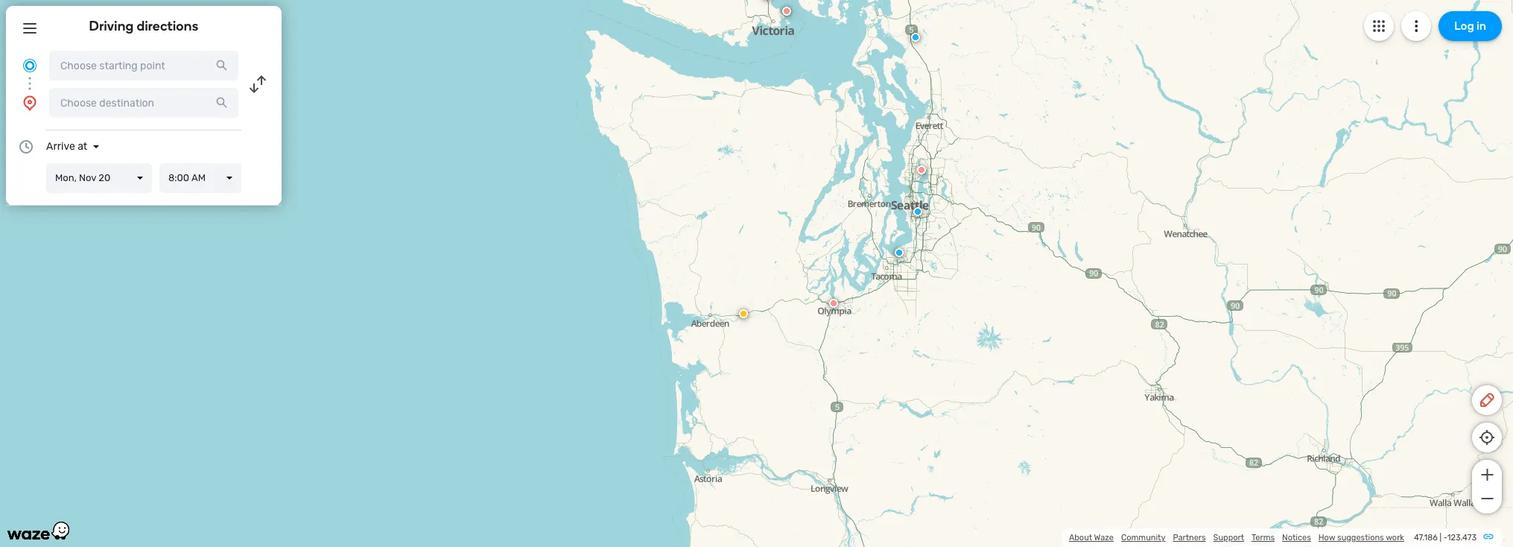 Task type: describe. For each thing, give the bounding box(es) containing it.
suggestions
[[1338, 533, 1385, 543]]

about waze community partners support terms notices how suggestions work
[[1069, 533, 1405, 543]]

2 vertical spatial police image
[[895, 248, 904, 257]]

8:00 am list box
[[159, 163, 241, 193]]

arrive at
[[46, 140, 87, 153]]

1 horizontal spatial road closed image
[[830, 299, 838, 308]]

work
[[1386, 533, 1405, 543]]

directions
[[137, 18, 199, 34]]

am
[[191, 172, 206, 183]]

mon, nov 20
[[55, 172, 110, 183]]

support link
[[1214, 533, 1245, 543]]

waze
[[1095, 533, 1114, 543]]

current location image
[[21, 57, 39, 75]]

-
[[1444, 533, 1448, 543]]

8:00 am
[[168, 172, 206, 183]]

driving
[[89, 18, 134, 34]]

zoom out image
[[1478, 490, 1497, 508]]

how suggestions work link
[[1319, 533, 1405, 543]]

47.186 | -123.473
[[1415, 533, 1477, 543]]

|
[[1440, 533, 1442, 543]]

about
[[1069, 533, 1093, 543]]

how
[[1319, 533, 1336, 543]]

community link
[[1122, 533, 1166, 543]]

20
[[99, 172, 110, 183]]

location image
[[21, 94, 39, 112]]

notices
[[1283, 533, 1312, 543]]

47.186
[[1415, 533, 1438, 543]]

1 vertical spatial road closed image
[[917, 165, 926, 174]]

zoom in image
[[1478, 466, 1497, 484]]

arrive
[[46, 140, 75, 153]]

0 vertical spatial road closed image
[[783, 7, 792, 16]]

pencil image
[[1479, 391, 1497, 409]]



Task type: vqa. For each thing, say whether or not it's contained in the screenshot.
"33.709"
no



Task type: locate. For each thing, give the bounding box(es) containing it.
support
[[1214, 533, 1245, 543]]

2 horizontal spatial road closed image
[[917, 165, 926, 174]]

community
[[1122, 533, 1166, 543]]

terms link
[[1252, 533, 1275, 543]]

partners
[[1173, 533, 1206, 543]]

clock image
[[17, 138, 35, 156]]

8:00
[[168, 172, 189, 183]]

2 vertical spatial road closed image
[[830, 299, 838, 308]]

mon,
[[55, 172, 77, 183]]

Choose destination text field
[[49, 88, 238, 118]]

mon, nov 20 list box
[[46, 163, 152, 193]]

notices link
[[1283, 533, 1312, 543]]

0 vertical spatial police image
[[911, 33, 920, 42]]

nov
[[79, 172, 96, 183]]

Choose starting point text field
[[49, 51, 238, 80]]

about waze link
[[1069, 533, 1114, 543]]

link image
[[1483, 531, 1495, 543]]

road closed image
[[783, 7, 792, 16], [917, 165, 926, 174], [830, 299, 838, 308]]

1 vertical spatial police image
[[914, 207, 923, 216]]

partners link
[[1173, 533, 1206, 543]]

hazard image
[[739, 309, 748, 318]]

0 horizontal spatial road closed image
[[783, 7, 792, 16]]

123.473
[[1448, 533, 1477, 543]]

driving directions
[[89, 18, 199, 34]]

terms
[[1252, 533, 1275, 543]]

police image
[[911, 33, 920, 42], [914, 207, 923, 216], [895, 248, 904, 257]]

at
[[78, 140, 87, 153]]



